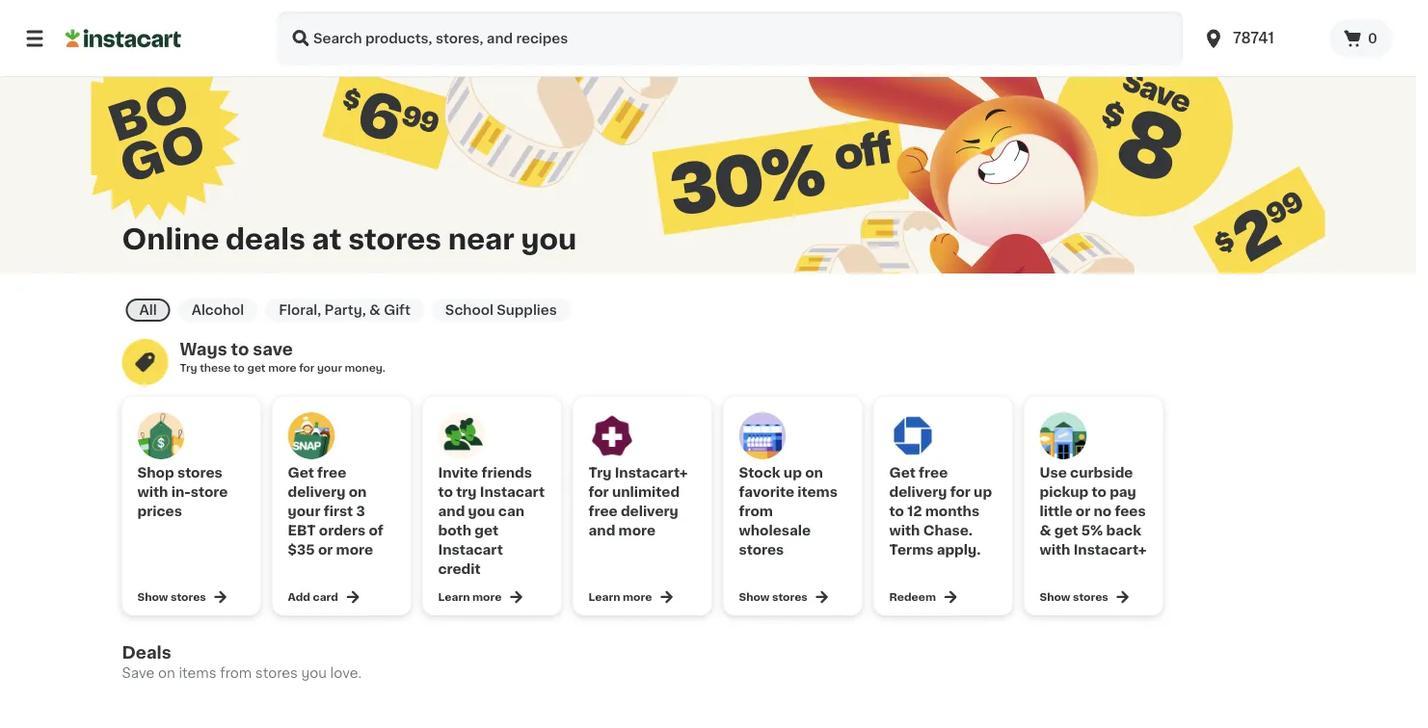 Task type: vqa. For each thing, say whether or not it's contained in the screenshot.
right ITEMS
yes



Task type: describe. For each thing, give the bounding box(es) containing it.
favorite
[[739, 486, 794, 499]]

on inside "get free delivery on your first 3 ebt orders of $35 or more"
[[349, 486, 367, 499]]

you for invite
[[468, 505, 495, 519]]

all link
[[126, 299, 170, 322]]

use
[[1040, 467, 1067, 480]]

school supplies
[[445, 304, 557, 317]]

0
[[1368, 32, 1378, 45]]

1 vertical spatial instacart
[[438, 544, 503, 557]]

2 78741 button from the left
[[1202, 12, 1318, 66]]

card
[[313, 592, 338, 603]]

12
[[907, 505, 922, 519]]

items inside "stock up on favorite items from wholesale stores"
[[798, 486, 838, 499]]

for inside get free delivery for up to 12 months with chase. terms apply.
[[950, 486, 971, 499]]

deals save on items from stores you love.
[[122, 645, 362, 681]]

show for use curbside pickup to pay little or no fees & get 5% back with instacart+
[[1040, 592, 1070, 603]]

show for shop stores with in-store prices
[[137, 592, 168, 603]]

learn more for try instacart+ for unlimited free delivery and more
[[589, 592, 652, 603]]

your inside "get free delivery on your first 3 ebt orders of $35 or more"
[[288, 505, 321, 519]]

both
[[438, 524, 471, 538]]

months
[[925, 505, 980, 519]]

terms
[[889, 544, 934, 557]]

with inside use curbside pickup to pay little or no fees & get 5% back with instacart+
[[1040, 544, 1070, 557]]

or inside use curbside pickup to pay little or no fees & get 5% back with instacart+
[[1076, 505, 1091, 519]]

to inside invite friends to try instacart and you can both get instacart credit
[[438, 486, 453, 499]]

get free delivery for up to 12 months with chase. terms apply.
[[889, 467, 992, 557]]

in-
[[171, 486, 191, 499]]

add
[[288, 592, 310, 603]]

save
[[253, 342, 293, 358]]

up inside get free delivery for up to 12 months with chase. terms apply.
[[974, 486, 992, 499]]

get inside use curbside pickup to pay little or no fees & get 5% back with instacart+
[[1054, 524, 1078, 538]]

your inside ways to save try these to get more for your money.
[[317, 363, 342, 374]]

curbside
[[1070, 467, 1133, 480]]

learn more for invite friends to try instacart and you can both get instacart credit
[[438, 592, 502, 603]]

ways
[[180, 342, 227, 358]]

free for for
[[919, 467, 948, 480]]

delivery for first
[[288, 486, 346, 499]]

credit
[[438, 563, 481, 576]]

with inside get free delivery for up to 12 months with chase. terms apply.
[[889, 524, 920, 538]]

for inside ways to save try these to get more for your money.
[[299, 363, 315, 374]]

try instacart+ for unlimited free delivery and more
[[589, 467, 688, 538]]

show stores for stock up on favorite items from wholesale stores
[[739, 592, 808, 603]]

try inside ways to save try these to get more for your money.
[[180, 363, 197, 374]]

& inside use curbside pickup to pay little or no fees & get 5% back with instacart+
[[1040, 524, 1051, 538]]

online
[[122, 226, 219, 253]]

ways to save try these to get more for your money.
[[180, 342, 386, 374]]

orders
[[319, 524, 365, 538]]

deals
[[122, 645, 171, 662]]

stock up on favorite items from wholesale stores
[[739, 467, 838, 557]]

at
[[312, 226, 342, 253]]

school supplies link
[[432, 299, 570, 322]]

pickup
[[1040, 486, 1089, 499]]

learn for invite friends to try instacart and you can both get instacart credit
[[438, 592, 470, 603]]

chase.
[[923, 524, 973, 538]]

store
[[191, 486, 228, 499]]

free inside try instacart+ for unlimited free delivery and more
[[589, 505, 618, 519]]

more inside ways to save try these to get more for your money.
[[268, 363, 297, 374]]

from inside "stock up on favorite items from wholesale stores"
[[739, 505, 773, 519]]

unlimited
[[612, 486, 680, 499]]

show for stock up on favorite items from wholesale stores
[[739, 592, 770, 603]]

savings education cards icon image
[[122, 339, 168, 386]]

floral,
[[279, 304, 321, 317]]

prices
[[137, 505, 182, 519]]

supplies
[[497, 304, 557, 317]]

party,
[[325, 304, 366, 317]]

friends
[[481, 467, 532, 480]]

show stores for shop stores with in-store prices
[[137, 592, 206, 603]]

get for get free delivery for up to 12 months with chase. terms apply.
[[889, 467, 916, 480]]

shop
[[137, 467, 174, 480]]

get inside ways to save try these to get more for your money.
[[247, 363, 266, 374]]

of
[[369, 524, 383, 538]]

no
[[1094, 505, 1112, 519]]

for inside try instacart+ for unlimited free delivery and more
[[589, 486, 609, 499]]

add card
[[288, 592, 338, 603]]

near
[[448, 226, 515, 253]]



Task type: locate. For each thing, give the bounding box(es) containing it.
money.
[[345, 363, 386, 374]]

get inside invite friends to try instacart and you can both get instacart credit
[[475, 524, 498, 538]]

1 vertical spatial and
[[589, 524, 615, 538]]

show
[[137, 592, 168, 603], [739, 592, 770, 603], [1040, 592, 1070, 603]]

with
[[137, 486, 168, 499], [889, 524, 920, 538], [1040, 544, 1070, 557]]

2 horizontal spatial with
[[1040, 544, 1070, 557]]

delivery
[[288, 486, 346, 499], [889, 486, 947, 499], [621, 505, 679, 519]]

more
[[268, 363, 297, 374], [618, 524, 656, 538], [336, 544, 373, 557], [472, 592, 502, 603], [623, 592, 652, 603]]

first
[[324, 505, 353, 519]]

stores inside shop stores with in-store prices
[[177, 467, 222, 480]]

instacart+
[[615, 467, 688, 480], [1074, 544, 1147, 557]]

get inside "get free delivery on your first 3 ebt orders of $35 or more"
[[288, 467, 314, 480]]

items
[[798, 486, 838, 499], [179, 667, 217, 681]]

0 horizontal spatial get
[[288, 467, 314, 480]]

get down the save
[[247, 363, 266, 374]]

invite
[[438, 467, 478, 480]]

instacart up credit
[[438, 544, 503, 557]]

learn for try instacart+ for unlimited free delivery and more
[[589, 592, 620, 603]]

0 horizontal spatial try
[[180, 363, 197, 374]]

stores
[[348, 226, 442, 253], [177, 467, 222, 480], [739, 544, 784, 557], [171, 592, 206, 603], [772, 592, 808, 603], [1073, 592, 1108, 603], [255, 667, 298, 681]]

0 horizontal spatial from
[[220, 667, 252, 681]]

0 horizontal spatial on
[[158, 667, 175, 681]]

from
[[739, 505, 773, 519], [220, 667, 252, 681]]

you down try
[[468, 505, 495, 519]]

& left gift
[[369, 304, 381, 317]]

1 horizontal spatial &
[[1040, 524, 1051, 538]]

1 horizontal spatial items
[[798, 486, 838, 499]]

shop stores with in-store prices
[[137, 467, 228, 519]]

redeem
[[889, 592, 936, 603]]

get up ebt
[[288, 467, 314, 480]]

and inside invite friends to try instacart and you can both get instacart credit
[[438, 505, 465, 519]]

your
[[317, 363, 342, 374], [288, 505, 321, 519]]

try
[[456, 486, 477, 499]]

get
[[288, 467, 314, 480], [889, 467, 916, 480]]

try right friends
[[589, 467, 612, 480]]

from inside deals save on items from stores you love.
[[220, 667, 252, 681]]

free for on
[[317, 467, 346, 480]]

you left the love.
[[301, 667, 327, 681]]

delivery for to
[[889, 486, 947, 499]]

2 horizontal spatial show stores
[[1040, 592, 1108, 603]]

0 vertical spatial on
[[805, 467, 823, 480]]

3 show stores from the left
[[1040, 592, 1108, 603]]

get down can at the left of page
[[475, 524, 498, 538]]

show up deals
[[137, 592, 168, 603]]

try
[[180, 363, 197, 374], [589, 467, 612, 480]]

learn more
[[438, 592, 502, 603], [589, 592, 652, 603]]

on for stock
[[805, 467, 823, 480]]

78741 button
[[1191, 12, 1329, 66], [1202, 12, 1318, 66]]

delivery inside get free delivery for up to 12 months with chase. terms apply.
[[889, 486, 947, 499]]

or right $35
[[318, 544, 333, 557]]

1 vertical spatial &
[[1040, 524, 1051, 538]]

instacart+ inside try instacart+ for unlimited free delivery and more
[[615, 467, 688, 480]]

you for deals
[[301, 667, 327, 681]]

free inside "get free delivery on your first 3 ebt orders of $35 or more"
[[317, 467, 346, 480]]

0 horizontal spatial you
[[301, 667, 327, 681]]

show stores for use curbside pickup to pay little or no fees & get 5% back with instacart+
[[1040, 592, 1108, 603]]

1 learn from the left
[[438, 592, 470, 603]]

on
[[805, 467, 823, 480], [349, 486, 367, 499], [158, 667, 175, 681]]

1 vertical spatial instacart+
[[1074, 544, 1147, 557]]

wholesale
[[739, 524, 811, 538]]

online deals at stores near you main content
[[0, 0, 1416, 703]]

fees
[[1115, 505, 1146, 519]]

1 vertical spatial try
[[589, 467, 612, 480]]

0 horizontal spatial and
[[438, 505, 465, 519]]

2 horizontal spatial on
[[805, 467, 823, 480]]

show stores up deals
[[137, 592, 206, 603]]

0 horizontal spatial learn
[[438, 592, 470, 603]]

2 horizontal spatial delivery
[[889, 486, 947, 499]]

free down unlimited
[[589, 505, 618, 519]]

2 show stores from the left
[[739, 592, 808, 603]]

2 show from the left
[[739, 592, 770, 603]]

3
[[356, 505, 365, 519]]

up up months
[[974, 486, 992, 499]]

delivery inside "get free delivery on your first 3 ebt orders of $35 or more"
[[288, 486, 346, 499]]

2 horizontal spatial get
[[1054, 524, 1078, 538]]

instacart+ down back
[[1074, 544, 1147, 557]]

these
[[200, 363, 231, 374]]

0 horizontal spatial show
[[137, 592, 168, 603]]

alcohol
[[191, 304, 244, 317]]

you inside deals save on items from stores you love.
[[301, 667, 327, 681]]

1 horizontal spatial free
[[589, 505, 618, 519]]

free up 12
[[919, 467, 948, 480]]

free up first
[[317, 467, 346, 480]]

show down wholesale
[[739, 592, 770, 603]]

1 horizontal spatial try
[[589, 467, 612, 480]]

or
[[1076, 505, 1091, 519], [318, 544, 333, 557]]

1 horizontal spatial or
[[1076, 505, 1091, 519]]

and up both
[[438, 505, 465, 519]]

on inside deals save on items from stores you love.
[[158, 667, 175, 681]]

0 horizontal spatial delivery
[[288, 486, 346, 499]]

all
[[139, 304, 157, 317]]

1 vertical spatial your
[[288, 505, 321, 519]]

$35
[[288, 544, 315, 557]]

to left 12
[[889, 505, 904, 519]]

school
[[445, 304, 493, 317]]

more down unlimited
[[618, 524, 656, 538]]

on right stock at the right
[[805, 467, 823, 480]]

&
[[369, 304, 381, 317], [1040, 524, 1051, 538]]

with up terms
[[889, 524, 920, 538]]

and inside try instacart+ for unlimited free delivery and more
[[589, 524, 615, 538]]

on for deals
[[158, 667, 175, 681]]

more down the save
[[268, 363, 297, 374]]

1 horizontal spatial for
[[589, 486, 609, 499]]

alcohol link
[[178, 299, 258, 322]]

Search field
[[278, 12, 1183, 66]]

1 horizontal spatial learn more
[[589, 592, 652, 603]]

show down little
[[1040, 592, 1070, 603]]

None search field
[[278, 12, 1183, 66]]

with down shop
[[137, 486, 168, 499]]

0 vertical spatial you
[[521, 226, 577, 253]]

1 78741 button from the left
[[1191, 12, 1329, 66]]

little
[[1040, 505, 1072, 519]]

more down orders
[[336, 544, 373, 557]]

0 horizontal spatial or
[[318, 544, 333, 557]]

free inside get free delivery for up to 12 months with chase. terms apply.
[[919, 467, 948, 480]]

instacart up can at the left of page
[[480, 486, 545, 499]]

to
[[231, 342, 249, 358], [233, 363, 245, 374], [438, 486, 453, 499], [1092, 486, 1107, 499], [889, 505, 904, 519]]

get up 12
[[889, 467, 916, 480]]

0 vertical spatial instacart+
[[615, 467, 688, 480]]

delivery up 12
[[889, 486, 947, 499]]

instacart+ up unlimited
[[615, 467, 688, 480]]

2 horizontal spatial free
[[919, 467, 948, 480]]

0 horizontal spatial instacart+
[[615, 467, 688, 480]]

and down unlimited
[[589, 524, 615, 538]]

0 horizontal spatial free
[[317, 467, 346, 480]]

2 vertical spatial with
[[1040, 544, 1070, 557]]

0 vertical spatial with
[[137, 486, 168, 499]]

ebt
[[288, 524, 316, 538]]

up up the favorite
[[784, 467, 802, 480]]

more down try instacart+ for unlimited free delivery and more
[[623, 592, 652, 603]]

1 horizontal spatial delivery
[[621, 505, 679, 519]]

for left unlimited
[[589, 486, 609, 499]]

you inside invite friends to try instacart and you can both get instacart credit
[[468, 505, 495, 519]]

up
[[784, 467, 802, 480], [974, 486, 992, 499]]

get free delivery on your first 3 ebt orders of $35 or more
[[288, 467, 383, 557]]

1 vertical spatial or
[[318, 544, 333, 557]]

and
[[438, 505, 465, 519], [589, 524, 615, 538]]

instacart
[[480, 486, 545, 499], [438, 544, 503, 557]]

instacart logo image
[[66, 27, 181, 50]]

for up months
[[950, 486, 971, 499]]

more inside try instacart+ for unlimited free delivery and more
[[618, 524, 656, 538]]

back
[[1106, 524, 1141, 538]]

0 horizontal spatial &
[[369, 304, 381, 317]]

on up 3
[[349, 486, 367, 499]]

0 horizontal spatial items
[[179, 667, 217, 681]]

items right the favorite
[[798, 486, 838, 499]]

2 horizontal spatial you
[[521, 226, 577, 253]]

floral, party, & gift link
[[265, 299, 424, 322]]

1 horizontal spatial up
[[974, 486, 992, 499]]

stock
[[739, 467, 780, 480]]

0 vertical spatial your
[[317, 363, 342, 374]]

learn
[[438, 592, 470, 603], [589, 592, 620, 603]]

1 get from the left
[[288, 467, 314, 480]]

2 vertical spatial you
[[301, 667, 327, 681]]

1 horizontal spatial get
[[889, 467, 916, 480]]

show stores
[[137, 592, 206, 603], [739, 592, 808, 603], [1040, 592, 1108, 603]]

0 horizontal spatial for
[[299, 363, 315, 374]]

apply.
[[937, 544, 981, 557]]

get down little
[[1054, 524, 1078, 538]]

& inside "link"
[[369, 304, 381, 317]]

1 show from the left
[[137, 592, 168, 603]]

stores inside "stock up on favorite items from wholesale stores"
[[739, 544, 784, 557]]

show stores down wholesale
[[739, 592, 808, 603]]

0 vertical spatial or
[[1076, 505, 1091, 519]]

with inside shop stores with in-store prices
[[137, 486, 168, 499]]

1 horizontal spatial get
[[475, 524, 498, 538]]

delivery up first
[[288, 486, 346, 499]]

try inside try instacart+ for unlimited free delivery and more
[[589, 467, 612, 480]]

1 vertical spatial you
[[468, 505, 495, 519]]

0 horizontal spatial get
[[247, 363, 266, 374]]

1 horizontal spatial show
[[739, 592, 770, 603]]

1 horizontal spatial learn
[[589, 592, 620, 603]]

2 learn more from the left
[[589, 592, 652, 603]]

0 vertical spatial from
[[739, 505, 773, 519]]

to right 'these'
[[233, 363, 245, 374]]

delivery down unlimited
[[621, 505, 679, 519]]

on right save
[[158, 667, 175, 681]]

0 horizontal spatial with
[[137, 486, 168, 499]]

2 vertical spatial on
[[158, 667, 175, 681]]

or inside "get free delivery on your first 3 ebt orders of $35 or more"
[[318, 544, 333, 557]]

use curbside pickup to pay little or no fees & get 5% back with instacart+
[[1040, 467, 1147, 557]]

for down floral,
[[299, 363, 315, 374]]

floral, party, & gift
[[279, 304, 411, 317]]

get inside get free delivery for up to 12 months with chase. terms apply.
[[889, 467, 916, 480]]

0 vertical spatial and
[[438, 505, 465, 519]]

for
[[299, 363, 315, 374], [589, 486, 609, 499], [950, 486, 971, 499]]

items inside deals save on items from stores you love.
[[179, 667, 217, 681]]

1 vertical spatial up
[[974, 486, 992, 499]]

delivery inside try instacart+ for unlimited free delivery and more
[[621, 505, 679, 519]]

1 horizontal spatial on
[[349, 486, 367, 499]]

try down ways
[[180, 363, 197, 374]]

1 horizontal spatial with
[[889, 524, 920, 538]]

0 horizontal spatial up
[[784, 467, 802, 480]]

2 horizontal spatial for
[[950, 486, 971, 499]]

1 horizontal spatial you
[[468, 505, 495, 519]]

0 vertical spatial up
[[784, 467, 802, 480]]

pay
[[1110, 486, 1136, 499]]

0 button
[[1329, 19, 1393, 58]]

1 vertical spatial on
[[349, 486, 367, 499]]

items right save
[[179, 667, 217, 681]]

you
[[521, 226, 577, 253], [468, 505, 495, 519], [301, 667, 327, 681]]

1 horizontal spatial from
[[739, 505, 773, 519]]

1 horizontal spatial show stores
[[739, 592, 808, 603]]

0 horizontal spatial show stores
[[137, 592, 206, 603]]

& down little
[[1040, 524, 1051, 538]]

can
[[498, 505, 524, 519]]

to inside use curbside pickup to pay little or no fees & get 5% back with instacart+
[[1092, 486, 1107, 499]]

online deals at stores near you
[[122, 226, 577, 253]]

save
[[122, 667, 155, 681]]

invite friends to try instacart and you can both get instacart credit
[[438, 467, 545, 576]]

3 show from the left
[[1040, 592, 1070, 603]]

with down little
[[1040, 544, 1070, 557]]

free
[[317, 467, 346, 480], [919, 467, 948, 480], [589, 505, 618, 519]]

0 vertical spatial &
[[369, 304, 381, 317]]

deals
[[226, 226, 305, 253]]

1 vertical spatial with
[[889, 524, 920, 538]]

78741
[[1233, 31, 1274, 45]]

0 vertical spatial try
[[180, 363, 197, 374]]

1 learn more from the left
[[438, 592, 502, 603]]

up inside "stock up on favorite items from wholesale stores"
[[784, 467, 802, 480]]

2 learn from the left
[[589, 592, 620, 603]]

you right near on the left top
[[521, 226, 577, 253]]

5%
[[1081, 524, 1103, 538]]

love.
[[330, 667, 362, 681]]

more down credit
[[472, 592, 502, 603]]

get
[[247, 363, 266, 374], [475, 524, 498, 538], [1054, 524, 1078, 538]]

on inside "stock up on favorite items from wholesale stores"
[[805, 467, 823, 480]]

1 vertical spatial items
[[179, 667, 217, 681]]

your left money.
[[317, 363, 342, 374]]

gift
[[384, 304, 411, 317]]

instacart+ inside use curbside pickup to pay little or no fees & get 5% back with instacart+
[[1074, 544, 1147, 557]]

show stores down the 5%
[[1040, 592, 1108, 603]]

1 vertical spatial from
[[220, 667, 252, 681]]

2 get from the left
[[889, 467, 916, 480]]

your up ebt
[[288, 505, 321, 519]]

0 vertical spatial instacart
[[480, 486, 545, 499]]

to inside get free delivery for up to 12 months with chase. terms apply.
[[889, 505, 904, 519]]

to left try
[[438, 486, 453, 499]]

or left no
[[1076, 505, 1091, 519]]

1 horizontal spatial instacart+
[[1074, 544, 1147, 557]]

0 vertical spatial items
[[798, 486, 838, 499]]

to down curbside
[[1092, 486, 1107, 499]]

get for get free delivery on your first 3 ebt orders of $35 or more
[[288, 467, 314, 480]]

0 horizontal spatial learn more
[[438, 592, 502, 603]]

stores inside deals save on items from stores you love.
[[255, 667, 298, 681]]

to left the save
[[231, 342, 249, 358]]

more inside "get free delivery on your first 3 ebt orders of $35 or more"
[[336, 544, 373, 557]]

1 horizontal spatial and
[[589, 524, 615, 538]]

2 horizontal spatial show
[[1040, 592, 1070, 603]]

1 show stores from the left
[[137, 592, 206, 603]]



